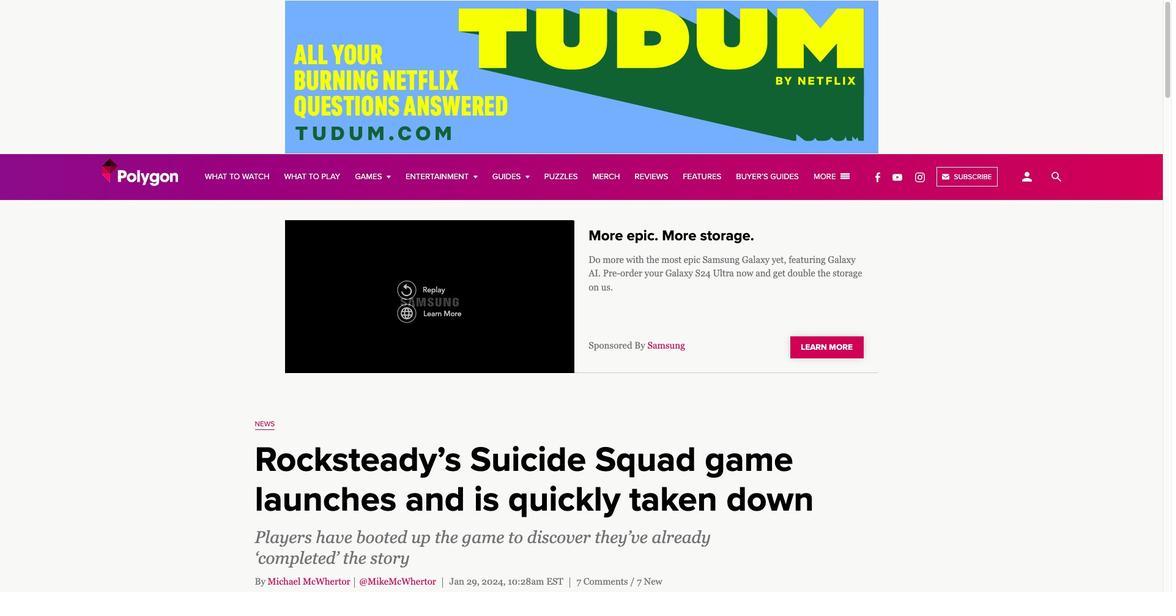 Task type: vqa. For each thing, say whether or not it's contained in the screenshot.
More epic. More storage. link
yes



Task type: locate. For each thing, give the bounding box(es) containing it.
0 horizontal spatial more
[[589, 227, 623, 245]]

1 horizontal spatial guides
[[770, 172, 799, 182]]

what left watch in the top left of the page
[[205, 172, 227, 182]]

what
[[205, 172, 227, 182], [284, 172, 307, 182]]

more
[[603, 254, 624, 265], [829, 342, 853, 352]]

the down featuring
[[818, 268, 831, 279]]

guides
[[492, 172, 523, 182], [770, 172, 799, 182]]

squad
[[595, 439, 696, 481]]

the right up
[[435, 528, 458, 547]]

they've
[[595, 528, 648, 547]]

7 comments / 7 new
[[577, 576, 662, 587]]

0 vertical spatial by
[[635, 340, 645, 351]]

1 vertical spatial by
[[255, 576, 268, 587]]

more up pre-
[[603, 254, 624, 265]]

7 right est
[[577, 576, 581, 587]]

0 vertical spatial game
[[705, 439, 793, 481]]

play
[[321, 172, 340, 182]]

1 horizontal spatial game
[[705, 439, 793, 481]]

what to watch link
[[198, 154, 277, 200]]

the down have
[[343, 549, 366, 568]]

samsung
[[703, 254, 740, 265], [648, 340, 685, 351]]

1 horizontal spatial 7
[[637, 576, 642, 587]]

and up up
[[405, 479, 465, 521]]

more left follow polygon on facebook image
[[814, 172, 838, 182]]

by right "sponsored"
[[635, 340, 645, 351]]

more
[[814, 172, 838, 182], [589, 227, 623, 245], [662, 227, 697, 245]]

guides left the puzzles at the top left of the page
[[492, 172, 523, 182]]

1 horizontal spatial more
[[662, 227, 697, 245]]

to left play on the left
[[309, 172, 319, 182]]

new
[[644, 576, 662, 587]]

epic.
[[627, 227, 658, 245]]

est
[[546, 576, 564, 587]]

2 7 from the left
[[637, 576, 642, 587]]

7
[[577, 576, 581, 587], [637, 576, 642, 587]]

0 horizontal spatial guides
[[492, 172, 523, 182]]

double
[[788, 268, 815, 279]]

0 horizontal spatial to
[[229, 172, 240, 182]]

@mikemcwhertor
[[359, 576, 436, 587]]

game
[[705, 439, 793, 481], [462, 528, 504, 547]]

1 horizontal spatial and
[[756, 268, 771, 279]]

1 horizontal spatial samsung
[[703, 254, 740, 265]]

us.
[[601, 282, 613, 292]]

0 horizontal spatial more
[[603, 254, 624, 265]]

and inside rocksteady's suicide squad game launches and is quickly taken down
[[405, 479, 465, 521]]

1 vertical spatial game
[[462, 528, 504, 547]]

jan 29, 2024, 10:28am est
[[449, 576, 566, 587]]

your
[[645, 268, 663, 279]]

2 what from the left
[[284, 172, 307, 182]]

by
[[635, 340, 645, 351], [255, 576, 268, 587]]

advertisement element
[[285, 1, 878, 154]]

order
[[620, 268, 643, 279]]

what to watch
[[205, 172, 269, 182]]

down
[[727, 479, 814, 521]]

what left play on the left
[[284, 172, 307, 182]]

learn
[[801, 342, 827, 352]]

booted
[[356, 528, 407, 547]]

0 horizontal spatial samsung
[[648, 340, 685, 351]]

0 horizontal spatial and
[[405, 479, 465, 521]]

samsung right "sponsored"
[[648, 340, 685, 351]]

0 horizontal spatial 7
[[577, 576, 581, 587]]

the
[[646, 254, 659, 265], [818, 268, 831, 279], [435, 528, 458, 547], [343, 549, 366, 568]]

yet,
[[772, 254, 787, 265]]

news link
[[255, 420, 275, 429]]

1 vertical spatial and
[[405, 479, 465, 521]]

to
[[229, 172, 240, 182], [309, 172, 319, 182], [508, 528, 523, 547]]

more for more epic. more storage.
[[589, 227, 623, 245]]

by down 'completed'
[[255, 576, 268, 587]]

samsung up ultra
[[703, 254, 740, 265]]

mcwhertor
[[303, 576, 350, 587]]

what to play link
[[277, 154, 348, 200]]

with
[[626, 254, 644, 265]]

1 what from the left
[[205, 172, 227, 182]]

galaxy up now
[[742, 254, 770, 265]]

to for play
[[309, 172, 319, 182]]

on
[[589, 282, 599, 292]]

news
[[255, 420, 275, 428]]

and
[[756, 268, 771, 279], [405, 479, 465, 521]]

buyer's guides
[[736, 172, 799, 182]]

1 horizontal spatial what
[[284, 172, 307, 182]]

rocksteady's suicide squad game launches and is quickly taken down
[[255, 439, 814, 521]]

1 vertical spatial more
[[829, 342, 853, 352]]

1 horizontal spatial to
[[309, 172, 319, 182]]

and left get
[[756, 268, 771, 279]]

more up do
[[589, 227, 623, 245]]

2 horizontal spatial more
[[814, 172, 838, 182]]

1 horizontal spatial galaxy
[[742, 254, 770, 265]]

pre-
[[603, 268, 620, 279]]

follow polygon on facebook image
[[873, 169, 883, 185]]

0 vertical spatial more
[[603, 254, 624, 265]]

2024,
[[482, 576, 506, 587]]

0 vertical spatial and
[[756, 268, 771, 279]]

more for sponsored by
[[829, 342, 853, 352]]

ai.
[[589, 268, 601, 279]]

1 horizontal spatial more
[[829, 342, 853, 352]]

galaxy up storage
[[828, 254, 856, 265]]

0 vertical spatial samsung
[[703, 254, 740, 265]]

to left watch in the top left of the page
[[229, 172, 240, 182]]

0 horizontal spatial what
[[205, 172, 227, 182]]

subscribe
[[952, 172, 992, 181]]

1 horizontal spatial by
[[635, 340, 645, 351]]

more inside do more with the most epic samsung galaxy yet, featuring galaxy ai. pre-order your galaxy s24 ultra now and get double the storage on us.
[[603, 254, 624, 265]]

do more with the most epic samsung galaxy yet, featuring galaxy ai. pre-order your galaxy s24 ultra now and get double the storage on us.
[[589, 254, 862, 292]]

what for what to play
[[284, 172, 307, 182]]

more link
[[806, 154, 857, 200]]

7 right /
[[637, 576, 642, 587]]

more for more epic. more storage.
[[603, 254, 624, 265]]

subscribe link
[[937, 167, 998, 186]]

more up most
[[662, 227, 697, 245]]

more epic. more storage. link
[[589, 227, 754, 245]]

do
[[589, 254, 601, 265]]

to for watch
[[229, 172, 240, 182]]

0 horizontal spatial game
[[462, 528, 504, 547]]

2 horizontal spatial to
[[508, 528, 523, 547]]

what for what to watch
[[205, 172, 227, 182]]

guides right buyer's
[[770, 172, 799, 182]]

features
[[683, 172, 722, 182]]

galaxy
[[742, 254, 770, 265], [828, 254, 856, 265], [665, 268, 693, 279]]

2 guides from the left
[[770, 172, 799, 182]]

featuring
[[789, 254, 826, 265]]

get
[[773, 268, 786, 279]]

galaxy down most
[[665, 268, 693, 279]]

to left discover
[[508, 528, 523, 547]]

more right learn
[[829, 342, 853, 352]]



Task type: describe. For each thing, give the bounding box(es) containing it.
1 vertical spatial samsung
[[648, 340, 685, 351]]

sponsored by samsung
[[589, 340, 685, 351]]

learn more
[[801, 342, 853, 352]]

do more with the most epic samsung galaxy yet, featuring galaxy ai. pre-order your galaxy s24 ultra now and get double the storage on us. link
[[589, 254, 862, 292]]

games link
[[348, 154, 398, 200]]

comments
[[584, 576, 628, 587]]

michael
[[268, 576, 301, 587]]

now
[[736, 268, 754, 279]]

discover
[[527, 528, 591, 547]]

entertainment
[[406, 172, 471, 182]]

epic
[[684, 254, 700, 265]]

learn more link
[[801, 342, 853, 352]]

puzzles link
[[537, 154, 585, 200]]

sponsored
[[589, 340, 632, 351]]

2 horizontal spatial galaxy
[[828, 254, 856, 265]]

merch
[[593, 172, 620, 182]]

reviews link
[[628, 154, 676, 200]]

already
[[652, 528, 711, 547]]

merch link
[[585, 154, 628, 200]]

guides link
[[485, 154, 537, 200]]

1 guides from the left
[[492, 172, 523, 182]]

rocksteady's
[[255, 439, 462, 481]]

players have booted up the game to discover they've already 'completed' the story
[[255, 528, 711, 568]]

'completed'
[[255, 549, 339, 568]]

games
[[355, 172, 384, 182]]

and inside do more with the most epic samsung galaxy yet, featuring galaxy ai. pre-order your galaxy s24 ultra now and get double the storage on us.
[[756, 268, 771, 279]]

entertainment link
[[398, 154, 485, 200]]

suicide
[[470, 439, 586, 481]]

0 horizontal spatial by
[[255, 576, 268, 587]]

29,
[[467, 576, 480, 587]]

0 horizontal spatial galaxy
[[665, 268, 693, 279]]

taken
[[629, 479, 718, 521]]

most
[[662, 254, 682, 265]]

have
[[316, 528, 352, 547]]

samsung inside do more with the most epic samsung galaxy yet, featuring galaxy ai. pre-order your galaxy s24 ultra now and get double the storage on us.
[[703, 254, 740, 265]]

@mikemcwhertor link
[[359, 576, 436, 587]]

game inside rocksteady's suicide squad game launches and is quickly taken down
[[705, 439, 793, 481]]

jan
[[449, 576, 464, 587]]

story
[[370, 549, 410, 568]]

quickly
[[508, 479, 621, 521]]

michael mcwhertor
[[268, 576, 350, 587]]

ultra
[[713, 268, 734, 279]]

buyer's guides link
[[729, 154, 806, 200]]

follow polygon on youtube image
[[892, 169, 902, 185]]

michael mcwhertor link
[[268, 576, 350, 587]]

to inside players have booted up the game to discover they've already 'completed' the story
[[508, 528, 523, 547]]

reviews
[[635, 172, 668, 182]]

1 7 from the left
[[577, 576, 581, 587]]

launches
[[255, 479, 397, 521]]

more for more
[[814, 172, 838, 182]]

follow polygon on instagram image
[[915, 169, 925, 185]]

10:28am
[[508, 576, 544, 587]]

the up your
[[646, 254, 659, 265]]

players
[[255, 528, 312, 547]]

s24
[[695, 268, 711, 279]]

is
[[474, 479, 499, 521]]

buyer's
[[736, 172, 768, 182]]

storage.
[[700, 227, 754, 245]]

/
[[630, 576, 635, 587]]

storage
[[833, 268, 862, 279]]

what to play
[[284, 172, 340, 182]]

up
[[411, 528, 431, 547]]

more epic. more storage.
[[589, 227, 754, 245]]

search image
[[1052, 172, 1061, 182]]

features link
[[676, 154, 729, 200]]

puzzles
[[544, 172, 578, 182]]

game inside players have booted up the game to discover they've already 'completed' the story
[[462, 528, 504, 547]]

watch
[[242, 172, 269, 182]]



